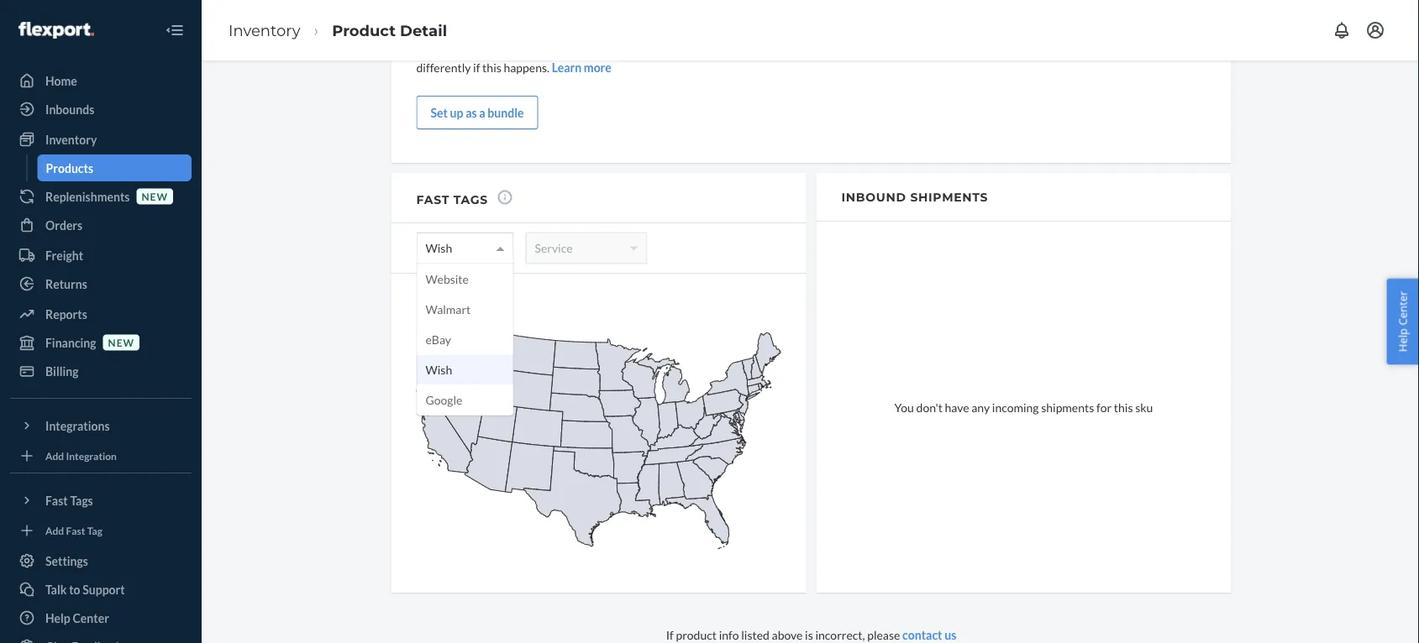Task type: describe. For each thing, give the bounding box(es) containing it.
reports
[[45, 307, 87, 322]]

please
[[868, 629, 901, 643]]

incoming
[[993, 401, 1040, 415]]

us
[[945, 629, 957, 643]]

center inside help center button
[[1396, 291, 1411, 326]]

above
[[772, 629, 803, 643]]

separately.
[[633, 43, 688, 58]]

products
[[46, 161, 93, 175]]

learn
[[552, 60, 582, 75]]

sku
[[463, 27, 486, 41]]

shipments
[[911, 190, 989, 204]]

new for financing
[[108, 337, 135, 349]]

1 horizontal spatial tags
[[454, 193, 488, 207]]

ship
[[609, 43, 630, 58]]

product
[[332, 21, 396, 39]]

0 vertical spatial wish option
[[426, 234, 452, 263]]

settings
[[45, 554, 88, 569]]

close navigation image
[[165, 20, 185, 40]]

tags inside dropdown button
[[70, 494, 93, 508]]

learn more
[[552, 60, 612, 75]]

bundle inside map this sku to multiple products that are sold together as a bundle or set, like a variety pack. individual products may ship separately. flexport won't charge you differently if this happens.
[[730, 27, 765, 41]]

pack.
[[455, 43, 482, 58]]

shipments
[[1042, 401, 1095, 415]]

learn more button
[[552, 59, 612, 76]]

support
[[83, 583, 125, 597]]

google option
[[417, 386, 513, 416]]

contact us button
[[903, 627, 957, 644]]

together
[[661, 27, 706, 41]]

add integration
[[45, 450, 117, 462]]

ebay option
[[417, 325, 513, 355]]

as inside map this sku to multiple products that are sold together as a bundle or set, like a variety pack. individual products may ship separately. flexport won't charge you differently if this happens.
[[708, 27, 719, 41]]

up
[[450, 106, 464, 120]]

home link
[[10, 67, 192, 94]]

integrations button
[[10, 413, 192, 440]]

settings link
[[10, 548, 192, 575]]

inbounds
[[45, 102, 94, 116]]

charge
[[767, 43, 802, 58]]

orders link
[[10, 212, 192, 239]]

help center link
[[10, 605, 192, 632]]

1 horizontal spatial a
[[721, 27, 727, 41]]

incorrect,
[[816, 629, 866, 643]]

listed
[[742, 629, 770, 643]]

products link
[[37, 155, 192, 182]]

replenishments
[[45, 190, 130, 204]]

any
[[972, 401, 990, 415]]

1 vertical spatial inventory
[[45, 132, 97, 147]]

product
[[676, 629, 717, 643]]

may
[[585, 43, 607, 58]]

set up as a bundle
[[431, 106, 524, 120]]

fast inside dropdown button
[[45, 494, 68, 508]]

fast tags button
[[10, 488, 192, 515]]

add fast tag link
[[10, 521, 192, 541]]

inbound
[[842, 190, 907, 204]]

integration
[[66, 450, 117, 462]]

flexport
[[690, 43, 734, 58]]

breadcrumbs navigation
[[215, 6, 461, 55]]

returns
[[45, 277, 87, 291]]

more
[[584, 60, 612, 75]]

1 vertical spatial this
[[483, 60, 502, 75]]

add fast tag
[[45, 525, 102, 537]]

freight
[[45, 248, 83, 263]]

inbounds link
[[10, 96, 192, 123]]

won't
[[736, 43, 765, 58]]

if
[[666, 629, 674, 643]]

differently
[[417, 60, 471, 75]]

for
[[1097, 401, 1112, 415]]

list box containing website
[[417, 265, 513, 416]]

sold
[[637, 27, 658, 41]]

help center button
[[1388, 279, 1420, 365]]

help center inside button
[[1396, 291, 1411, 353]]

1 vertical spatial wish option
[[417, 355, 513, 386]]

bundle inside set up as a bundle button
[[488, 106, 524, 120]]

add for add fast tag
[[45, 525, 64, 537]]

sku
[[1136, 401, 1154, 415]]

website
[[426, 273, 469, 287]]

freight link
[[10, 242, 192, 269]]

2 horizontal spatial a
[[822, 27, 828, 41]]

map
[[417, 27, 440, 41]]

inventory link inside the breadcrumbs navigation
[[229, 21, 301, 39]]

set,
[[781, 27, 799, 41]]

add for add integration
[[45, 450, 64, 462]]

multiple
[[502, 27, 544, 41]]

to inside button
[[69, 583, 80, 597]]

detail
[[400, 21, 447, 39]]

info
[[719, 629, 739, 643]]

ebay
[[426, 333, 451, 347]]

happens.
[[504, 60, 550, 75]]



Task type: vqa. For each thing, say whether or not it's contained in the screenshot.
shipments
yes



Task type: locate. For each thing, give the bounding box(es) containing it.
talk
[[45, 583, 67, 597]]

as
[[708, 27, 719, 41], [466, 106, 477, 120]]

1 horizontal spatial as
[[708, 27, 719, 41]]

inventory link
[[229, 21, 301, 39], [10, 126, 192, 153]]

1 vertical spatial as
[[466, 106, 477, 120]]

as right up
[[466, 106, 477, 120]]

wish option
[[426, 234, 452, 263], [417, 355, 513, 386]]

this right if at left top
[[483, 60, 502, 75]]

you don't have any incoming shipments for this sku
[[895, 401, 1154, 415]]

0 horizontal spatial help
[[45, 612, 70, 626]]

bundle
[[730, 27, 765, 41], [488, 106, 524, 120]]

wish option up google
[[417, 355, 513, 386]]

0 vertical spatial inventory
[[229, 21, 301, 39]]

financing
[[45, 336, 96, 350]]

are
[[618, 27, 635, 41]]

0 vertical spatial wish
[[426, 241, 452, 256]]

as up flexport
[[708, 27, 719, 41]]

wish
[[426, 241, 452, 256], [426, 363, 452, 378]]

products up learn on the top left of the page
[[537, 43, 583, 58]]

2 add from the top
[[45, 525, 64, 537]]

0 vertical spatial help center
[[1396, 291, 1411, 353]]

1 vertical spatial help
[[45, 612, 70, 626]]

1 add from the top
[[45, 450, 64, 462]]

1 vertical spatial fast tags
[[45, 494, 93, 508]]

to inside map this sku to multiple products that are sold together as a bundle or set, like a variety pack. individual products may ship separately. flexport won't charge you differently if this happens.
[[489, 27, 500, 41]]

a up flexport
[[721, 27, 727, 41]]

this
[[442, 27, 461, 41], [483, 60, 502, 75], [1115, 401, 1134, 415]]

0 vertical spatial inventory link
[[229, 21, 301, 39]]

1 horizontal spatial center
[[1396, 291, 1411, 326]]

0 horizontal spatial as
[[466, 106, 477, 120]]

wish inside option
[[426, 363, 452, 378]]

set
[[431, 106, 448, 120]]

1 horizontal spatial to
[[489, 27, 500, 41]]

1 vertical spatial center
[[73, 612, 109, 626]]

0 vertical spatial new
[[142, 190, 168, 203]]

wish up website
[[426, 241, 452, 256]]

1 vertical spatial bundle
[[488, 106, 524, 120]]

you
[[895, 401, 915, 415]]

wish for the topmost "wish" option
[[426, 241, 452, 256]]

walmart option
[[417, 295, 513, 325]]

fast
[[417, 193, 450, 207], [45, 494, 68, 508], [66, 525, 85, 537]]

0 horizontal spatial this
[[442, 27, 461, 41]]

to right talk
[[69, 583, 80, 597]]

1 vertical spatial products
[[537, 43, 583, 58]]

integrations
[[45, 419, 110, 433]]

help inside the "help center" link
[[45, 612, 70, 626]]

fast tags up add fast tag
[[45, 494, 93, 508]]

like
[[801, 27, 819, 41]]

0 horizontal spatial inventory link
[[10, 126, 192, 153]]

1 vertical spatial help center
[[45, 612, 109, 626]]

open notifications image
[[1333, 20, 1353, 40]]

fast tags
[[417, 193, 488, 207], [45, 494, 93, 508]]

0 horizontal spatial bundle
[[488, 106, 524, 120]]

0 vertical spatial help
[[1396, 329, 1411, 353]]

a
[[721, 27, 727, 41], [822, 27, 828, 41], [479, 106, 486, 120]]

1 vertical spatial fast
[[45, 494, 68, 508]]

new
[[142, 190, 168, 203], [108, 337, 135, 349]]

have
[[945, 401, 970, 415]]

tag
[[87, 525, 102, 537]]

don't
[[917, 401, 943, 415]]

1 horizontal spatial help center
[[1396, 291, 1411, 353]]

to right sku
[[489, 27, 500, 41]]

0 vertical spatial products
[[546, 27, 592, 41]]

you
[[804, 43, 823, 58]]

1 horizontal spatial bundle
[[730, 27, 765, 41]]

1 horizontal spatial inventory link
[[229, 21, 301, 39]]

that
[[595, 27, 616, 41]]

talk to support
[[45, 583, 125, 597]]

2 horizontal spatial this
[[1115, 401, 1134, 415]]

a right up
[[479, 106, 486, 120]]

1 vertical spatial tags
[[70, 494, 93, 508]]

help inside help center button
[[1396, 329, 1411, 353]]

add integration link
[[10, 446, 192, 467]]

1 vertical spatial to
[[69, 583, 80, 597]]

reports link
[[10, 301, 192, 328]]

0 vertical spatial to
[[489, 27, 500, 41]]

0 vertical spatial this
[[442, 27, 461, 41]]

fast tags up website
[[417, 193, 488, 207]]

tags up website option
[[454, 193, 488, 207]]

this right for
[[1115, 401, 1134, 415]]

2 vertical spatial fast
[[66, 525, 85, 537]]

1 vertical spatial inventory link
[[10, 126, 192, 153]]

a right like
[[822, 27, 828, 41]]

center inside the "help center" link
[[73, 612, 109, 626]]

0 horizontal spatial to
[[69, 583, 80, 597]]

bundle right up
[[488, 106, 524, 120]]

1 vertical spatial new
[[108, 337, 135, 349]]

1 horizontal spatial inventory
[[229, 21, 301, 39]]

0 vertical spatial add
[[45, 450, 64, 462]]

talk to support button
[[10, 577, 192, 604]]

home
[[45, 74, 77, 88]]

walmart
[[426, 303, 471, 317]]

if product info listed above is incorrect, please contact us
[[666, 629, 957, 643]]

individual
[[484, 43, 535, 58]]

add inside add integration link
[[45, 450, 64, 462]]

new down products link
[[142, 190, 168, 203]]

wish for the bottommost "wish" option
[[426, 363, 452, 378]]

1 horizontal spatial fast tags
[[417, 193, 488, 207]]

tags up add fast tag
[[70, 494, 93, 508]]

billing
[[45, 364, 79, 379]]

0 horizontal spatial center
[[73, 612, 109, 626]]

0 vertical spatial tags
[[454, 193, 488, 207]]

1 wish from the top
[[426, 241, 452, 256]]

1 horizontal spatial this
[[483, 60, 502, 75]]

products up may
[[546, 27, 592, 41]]

help
[[1396, 329, 1411, 353], [45, 612, 70, 626]]

0 vertical spatial fast
[[417, 193, 450, 207]]

a inside set up as a bundle button
[[479, 106, 486, 120]]

fast up add fast tag
[[45, 494, 68, 508]]

new down reports link
[[108, 337, 135, 349]]

inventory inside the breadcrumbs navigation
[[229, 21, 301, 39]]

flexport logo image
[[18, 22, 94, 39]]

wish down 'ebay'
[[426, 363, 452, 378]]

bundle up won't
[[730, 27, 765, 41]]

2 wish from the top
[[426, 363, 452, 378]]

0 horizontal spatial help center
[[45, 612, 109, 626]]

add left integration
[[45, 450, 64, 462]]

billing link
[[10, 358, 192, 385]]

tags
[[454, 193, 488, 207], [70, 494, 93, 508]]

2 vertical spatial this
[[1115, 401, 1134, 415]]

contact
[[903, 629, 943, 643]]

add inside add fast tag link
[[45, 525, 64, 537]]

fast left tag
[[66, 525, 85, 537]]

0 horizontal spatial a
[[479, 106, 486, 120]]

as inside set up as a bundle button
[[466, 106, 477, 120]]

open account menu image
[[1366, 20, 1386, 40]]

center
[[1396, 291, 1411, 326], [73, 612, 109, 626]]

is
[[805, 629, 814, 643]]

product detail
[[332, 21, 447, 39]]

returns link
[[10, 271, 192, 298]]

if
[[473, 60, 480, 75]]

0 horizontal spatial inventory
[[45, 132, 97, 147]]

add up settings
[[45, 525, 64, 537]]

map this sku to multiple products that are sold together as a bundle or set, like a variety pack. individual products may ship separately. flexport won't charge you differently if this happens.
[[417, 27, 828, 75]]

fast up website
[[417, 193, 450, 207]]

set up as a bundle button
[[417, 96, 538, 130]]

orders
[[45, 218, 83, 232]]

variety
[[417, 43, 453, 58]]

0 horizontal spatial fast tags
[[45, 494, 93, 508]]

0 horizontal spatial new
[[108, 337, 135, 349]]

website option
[[417, 265, 513, 295]]

0 vertical spatial fast tags
[[417, 193, 488, 207]]

wish option up website
[[426, 234, 452, 263]]

0 vertical spatial center
[[1396, 291, 1411, 326]]

0 vertical spatial as
[[708, 27, 719, 41]]

new for replenishments
[[142, 190, 168, 203]]

add
[[45, 450, 64, 462], [45, 525, 64, 537]]

1 vertical spatial wish
[[426, 363, 452, 378]]

service
[[535, 241, 573, 256]]

google
[[426, 394, 463, 408]]

this left sku
[[442, 27, 461, 41]]

list box
[[417, 265, 513, 416]]

fast tags inside dropdown button
[[45, 494, 93, 508]]

to
[[489, 27, 500, 41], [69, 583, 80, 597]]

0 vertical spatial bundle
[[730, 27, 765, 41]]

1 horizontal spatial new
[[142, 190, 168, 203]]

1 horizontal spatial help
[[1396, 329, 1411, 353]]

inbound shipments
[[842, 190, 989, 204]]

product detail link
[[332, 21, 447, 39]]

1 vertical spatial add
[[45, 525, 64, 537]]

or
[[767, 27, 779, 41]]

0 horizontal spatial tags
[[70, 494, 93, 508]]

help center
[[1396, 291, 1411, 353], [45, 612, 109, 626]]



